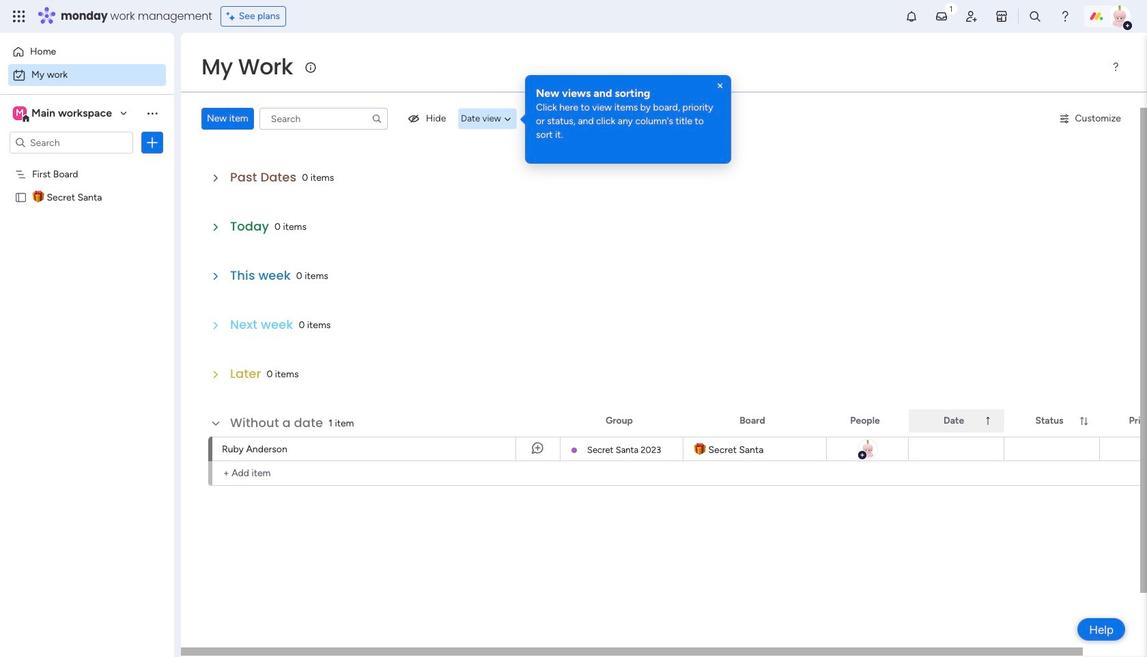 Task type: locate. For each thing, give the bounding box(es) containing it.
sort image
[[983, 416, 994, 427], [1078, 416, 1089, 427]]

help image
[[1058, 10, 1072, 23]]

1 horizontal spatial sort image
[[1078, 416, 1089, 427]]

workspace image
[[13, 106, 27, 121]]

2 sort image from the left
[[1078, 416, 1089, 427]]

1 horizontal spatial ruby anderson image
[[1109, 5, 1131, 27]]

Filter dashboard by text search field
[[259, 108, 388, 130]]

1 sort image from the left
[[983, 416, 994, 427]]

Search in workspace field
[[29, 135, 114, 151]]

public board image
[[14, 191, 27, 204]]

None search field
[[259, 108, 388, 130]]

heading
[[536, 86, 720, 101]]

column header
[[909, 410, 1005, 433], [1005, 410, 1100, 433]]

select product image
[[12, 10, 26, 23]]

option
[[8, 41, 166, 63], [8, 64, 166, 86], [0, 162, 174, 164]]

0 vertical spatial option
[[8, 41, 166, 63]]

monday marketplace image
[[995, 10, 1009, 23]]

1 column header from the left
[[909, 410, 1005, 433]]

list box
[[0, 159, 174, 393]]

2 vertical spatial option
[[0, 162, 174, 164]]

0 horizontal spatial sort image
[[983, 416, 994, 427]]

search image
[[371, 113, 382, 124]]

ruby anderson image
[[1109, 5, 1131, 27], [857, 439, 878, 460]]

sort image for first column header from the right
[[1078, 416, 1089, 427]]

0 horizontal spatial ruby anderson image
[[857, 439, 878, 460]]



Task type: vqa. For each thing, say whether or not it's contained in the screenshot.
templates image
no



Task type: describe. For each thing, give the bounding box(es) containing it.
0 vertical spatial ruby anderson image
[[1109, 5, 1131, 27]]

workspace selection element
[[13, 105, 114, 123]]

workspace options image
[[145, 106, 159, 120]]

2 column header from the left
[[1005, 410, 1100, 433]]

1 vertical spatial option
[[8, 64, 166, 86]]

invite members image
[[965, 10, 979, 23]]

options image
[[145, 136, 159, 150]]

update feed image
[[935, 10, 949, 23]]

sort image for 2nd column header from the right
[[983, 416, 994, 427]]

1 vertical spatial ruby anderson image
[[857, 439, 878, 460]]

close image
[[715, 81, 726, 92]]

1 image
[[945, 1, 957, 16]]

search everything image
[[1028, 10, 1042, 23]]

menu image
[[1110, 61, 1121, 72]]

notifications image
[[905, 10, 918, 23]]

see plans image
[[227, 9, 239, 24]]



